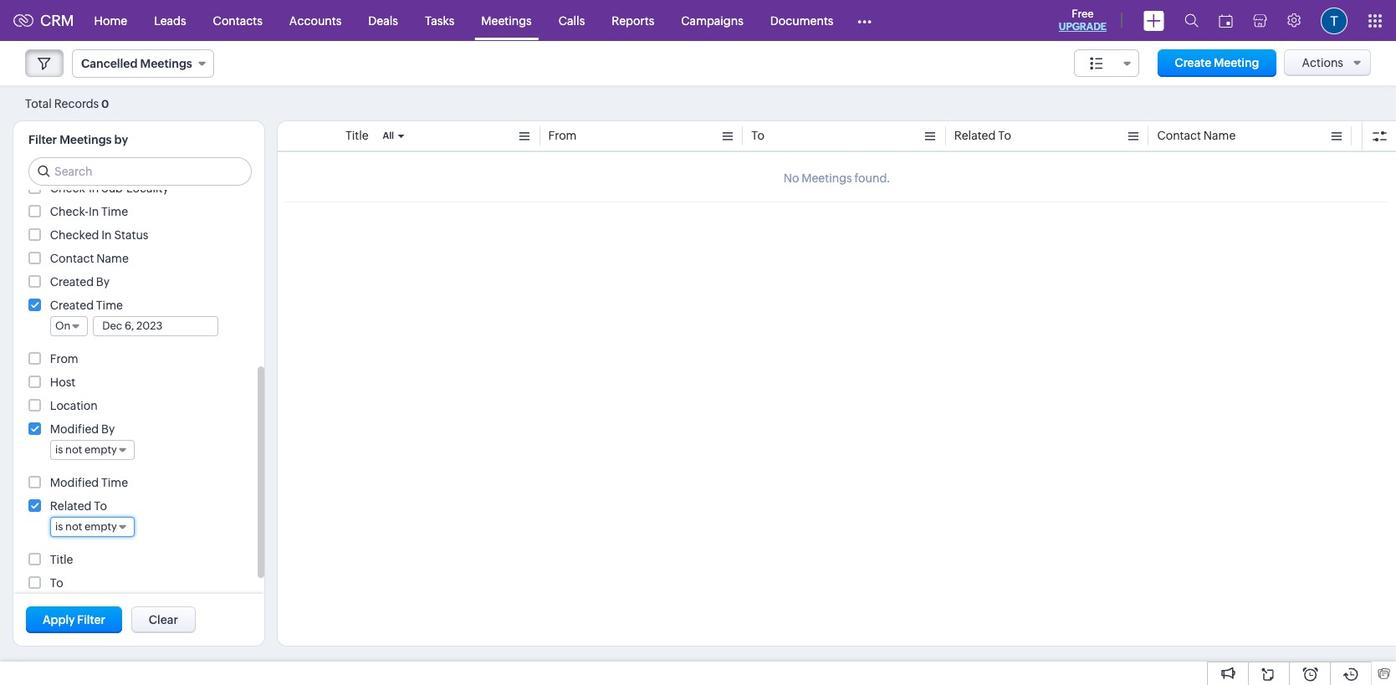 Task type: describe. For each thing, give the bounding box(es) containing it.
crm
[[40, 12, 74, 29]]

0 vertical spatial name
[[1204, 129, 1236, 142]]

search element
[[1175, 0, 1209, 41]]

create meeting
[[1175, 56, 1260, 69]]

modified for modified by
[[50, 423, 99, 436]]

upgrade
[[1059, 21, 1107, 33]]

1 vertical spatial title
[[50, 553, 73, 566]]

check-in sub-locality
[[50, 182, 169, 195]]

calls link
[[545, 0, 598, 41]]

location
[[50, 399, 98, 413]]

home
[[94, 14, 127, 27]]

meeting
[[1214, 56, 1260, 69]]

leads
[[154, 14, 186, 27]]

filter inside apply filter button
[[77, 613, 105, 627]]

modified time
[[50, 476, 128, 489]]

create menu element
[[1134, 0, 1175, 41]]

check- for check-in sub-locality
[[50, 182, 89, 195]]

2 horizontal spatial meetings
[[481, 14, 532, 27]]

by for modified by
[[101, 423, 115, 436]]

profile element
[[1311, 0, 1358, 41]]

is not empty field for modified
[[50, 440, 135, 460]]

is not empty for modified
[[55, 443, 117, 456]]

search image
[[1185, 13, 1199, 28]]

tasks
[[425, 14, 455, 27]]

cancelled
[[81, 57, 138, 70]]

is not empty field for related
[[50, 517, 135, 537]]

time for modified time
[[101, 476, 128, 489]]

deals
[[368, 14, 398, 27]]

modified by
[[50, 423, 115, 436]]

locality
[[126, 182, 169, 195]]

1 vertical spatial contact
[[50, 252, 94, 265]]

filter meetings by
[[28, 133, 128, 146]]

campaigns
[[681, 14, 744, 27]]

cancelled meetings
[[81, 57, 192, 70]]

meetings link
[[468, 0, 545, 41]]

apply filter
[[43, 613, 105, 627]]

by for created by
[[96, 275, 110, 289]]

meetings for filter meetings by
[[60, 133, 112, 146]]

in for sub-
[[89, 182, 99, 195]]

On field
[[50, 316, 88, 336]]

tasks link
[[412, 0, 468, 41]]

create menu image
[[1144, 10, 1165, 31]]

actions
[[1302, 56, 1344, 69]]

profile image
[[1321, 7, 1348, 34]]

0 horizontal spatial related
[[50, 500, 92, 513]]

is for related to
[[55, 520, 63, 533]]

time for created time
[[96, 299, 123, 312]]

is for modified by
[[55, 443, 63, 456]]

not for modified
[[65, 443, 82, 456]]

leads link
[[141, 0, 200, 41]]

total records 0
[[25, 97, 109, 110]]

reports link
[[598, 0, 668, 41]]

reports
[[612, 14, 655, 27]]

empty for to
[[84, 520, 117, 533]]



Task type: vqa. For each thing, say whether or not it's contained in the screenshot.
the logo on the top left of the page
no



Task type: locate. For each thing, give the bounding box(es) containing it.
1 vertical spatial time
[[96, 299, 123, 312]]

0
[[101, 97, 109, 110]]

2 vertical spatial in
[[101, 228, 112, 242]]

filter
[[28, 133, 57, 146], [77, 613, 105, 627]]

contact name
[[1157, 129, 1236, 142], [50, 252, 129, 265]]

checked
[[50, 228, 99, 242]]

None field
[[1074, 49, 1139, 77]]

contact
[[1157, 129, 1202, 142], [50, 252, 94, 265]]

0 vertical spatial by
[[96, 275, 110, 289]]

0 vertical spatial filter
[[28, 133, 57, 146]]

apply
[[43, 613, 75, 627]]

is not empty field down "modified time"
[[50, 517, 135, 537]]

clear
[[149, 613, 178, 627]]

time down modified by
[[101, 476, 128, 489]]

accounts
[[289, 14, 342, 27]]

is not empty field down modified by
[[50, 440, 135, 460]]

1 empty from the top
[[84, 443, 117, 456]]

1 horizontal spatial from
[[549, 129, 577, 142]]

1 check- from the top
[[50, 182, 89, 195]]

contacts link
[[200, 0, 276, 41]]

apply filter button
[[26, 607, 122, 633]]

is not empty field
[[50, 440, 135, 460], [50, 517, 135, 537]]

size image
[[1090, 56, 1103, 71]]

1 vertical spatial filter
[[77, 613, 105, 627]]

is down "modified time"
[[55, 520, 63, 533]]

name
[[1204, 129, 1236, 142], [96, 252, 129, 265]]

meetings inside 'field'
[[140, 57, 192, 70]]

by
[[96, 275, 110, 289], [101, 423, 115, 436]]

0 vertical spatial meetings
[[481, 14, 532, 27]]

created by
[[50, 275, 110, 289]]

2 empty from the top
[[84, 520, 117, 533]]

time
[[101, 205, 128, 218], [96, 299, 123, 312], [101, 476, 128, 489]]

1 vertical spatial contact name
[[50, 252, 129, 265]]

0 vertical spatial title
[[346, 129, 369, 142]]

filter down the total on the left
[[28, 133, 57, 146]]

0 horizontal spatial meetings
[[60, 133, 112, 146]]

1 vertical spatial by
[[101, 423, 115, 436]]

documents
[[770, 14, 834, 27]]

host
[[50, 376, 75, 389]]

1 vertical spatial is
[[55, 520, 63, 533]]

by up "modified time"
[[101, 423, 115, 436]]

0 vertical spatial contact name
[[1157, 129, 1236, 142]]

empty down modified by
[[84, 443, 117, 456]]

2 is not empty field from the top
[[50, 517, 135, 537]]

is
[[55, 443, 63, 456], [55, 520, 63, 533]]

empty for by
[[84, 443, 117, 456]]

is not empty for related
[[55, 520, 117, 533]]

2 check- from the top
[[50, 205, 89, 218]]

created for created by
[[50, 275, 94, 289]]

0 horizontal spatial contact name
[[50, 252, 129, 265]]

0 vertical spatial time
[[101, 205, 128, 218]]

create
[[1175, 56, 1212, 69]]

modified down modified by
[[50, 476, 99, 489]]

meetings
[[481, 14, 532, 27], [140, 57, 192, 70], [60, 133, 112, 146]]

check- for check-in time
[[50, 205, 89, 218]]

0 vertical spatial is not empty field
[[50, 440, 135, 460]]

calls
[[559, 14, 585, 27]]

sub-
[[101, 182, 126, 195]]

0 vertical spatial not
[[65, 443, 82, 456]]

0 vertical spatial check-
[[50, 182, 89, 195]]

empty
[[84, 443, 117, 456], [84, 520, 117, 533]]

created up on field
[[50, 299, 94, 312]]

is not empty
[[55, 443, 117, 456], [55, 520, 117, 533]]

in for time
[[89, 205, 99, 218]]

contacts
[[213, 14, 263, 27]]

not down modified by
[[65, 443, 82, 456]]

in left sub- at top
[[89, 182, 99, 195]]

1 vertical spatial created
[[50, 299, 94, 312]]

title up apply
[[50, 553, 73, 566]]

in
[[89, 182, 99, 195], [89, 205, 99, 218], [101, 228, 112, 242]]

0 vertical spatial from
[[549, 129, 577, 142]]

contact down the checked
[[50, 252, 94, 265]]

checked in status
[[50, 228, 149, 242]]

from
[[549, 129, 577, 142], [50, 352, 78, 366]]

0 horizontal spatial title
[[50, 553, 73, 566]]

not for related
[[65, 520, 82, 533]]

Search text field
[[29, 158, 251, 185]]

1 horizontal spatial meetings
[[140, 57, 192, 70]]

free upgrade
[[1059, 8, 1107, 33]]

1 is not empty field from the top
[[50, 440, 135, 460]]

2 vertical spatial time
[[101, 476, 128, 489]]

1 vertical spatial is not empty field
[[50, 517, 135, 537]]

1 is not empty from the top
[[55, 443, 117, 456]]

related to
[[955, 129, 1012, 142], [50, 500, 107, 513]]

empty down "modified time"
[[84, 520, 117, 533]]

free
[[1072, 8, 1094, 20]]

crm link
[[13, 12, 74, 29]]

all
[[383, 131, 394, 141]]

Other Modules field
[[847, 7, 883, 34]]

2 is not empty from the top
[[55, 520, 117, 533]]

2 created from the top
[[50, 299, 94, 312]]

check- up the checked
[[50, 205, 89, 218]]

meetings down the leads
[[140, 57, 192, 70]]

by up created time
[[96, 275, 110, 289]]

0 vertical spatial contact
[[1157, 129, 1202, 142]]

meetings left by
[[60, 133, 112, 146]]

contact name up created by
[[50, 252, 129, 265]]

0 horizontal spatial from
[[50, 352, 78, 366]]

total
[[25, 97, 52, 110]]

status
[[114, 228, 149, 242]]

1 vertical spatial is not empty
[[55, 520, 117, 533]]

name down "create meeting" button in the top right of the page
[[1204, 129, 1236, 142]]

not
[[65, 443, 82, 456], [65, 520, 82, 533]]

check-in time
[[50, 205, 128, 218]]

home link
[[81, 0, 141, 41]]

0 vertical spatial in
[[89, 182, 99, 195]]

documents link
[[757, 0, 847, 41]]

created up created time
[[50, 275, 94, 289]]

0 vertical spatial related
[[955, 129, 996, 142]]

in up checked in status
[[89, 205, 99, 218]]

related
[[955, 129, 996, 142], [50, 500, 92, 513]]

accounts link
[[276, 0, 355, 41]]

time down sub- at top
[[101, 205, 128, 218]]

calendar image
[[1219, 14, 1233, 27]]

modified down location
[[50, 423, 99, 436]]

created
[[50, 275, 94, 289], [50, 299, 94, 312]]

contact name down "create"
[[1157, 129, 1236, 142]]

by
[[114, 133, 128, 146]]

time down created by
[[96, 299, 123, 312]]

check- up check-in time
[[50, 182, 89, 195]]

deals link
[[355, 0, 412, 41]]

1 horizontal spatial related to
[[955, 129, 1012, 142]]

1 vertical spatial not
[[65, 520, 82, 533]]

records
[[54, 97, 99, 110]]

1 horizontal spatial contact
[[1157, 129, 1202, 142]]

1 vertical spatial empty
[[84, 520, 117, 533]]

in for status
[[101, 228, 112, 242]]

1 vertical spatial check-
[[50, 205, 89, 218]]

1 horizontal spatial filter
[[77, 613, 105, 627]]

Cancelled Meetings field
[[72, 49, 214, 78]]

1 vertical spatial in
[[89, 205, 99, 218]]

is not empty down modified by
[[55, 443, 117, 456]]

2 not from the top
[[65, 520, 82, 533]]

on
[[55, 320, 71, 332]]

modified for modified time
[[50, 476, 99, 489]]

filter right apply
[[77, 613, 105, 627]]

MMM D, YYYY text field
[[94, 317, 218, 336]]

check-
[[50, 182, 89, 195], [50, 205, 89, 218]]

0 horizontal spatial contact
[[50, 252, 94, 265]]

contact down "create"
[[1157, 129, 1202, 142]]

1 created from the top
[[50, 275, 94, 289]]

0 horizontal spatial filter
[[28, 133, 57, 146]]

0 vertical spatial created
[[50, 275, 94, 289]]

not down "modified time"
[[65, 520, 82, 533]]

campaigns link
[[668, 0, 757, 41]]

created for created time
[[50, 299, 94, 312]]

1 vertical spatial name
[[96, 252, 129, 265]]

in left status
[[101, 228, 112, 242]]

is not empty down "modified time"
[[55, 520, 117, 533]]

1 modified from the top
[[50, 423, 99, 436]]

meetings left calls link
[[481, 14, 532, 27]]

meetings for cancelled meetings
[[140, 57, 192, 70]]

2 modified from the top
[[50, 476, 99, 489]]

1 vertical spatial from
[[50, 352, 78, 366]]

1 horizontal spatial related
[[955, 129, 996, 142]]

1 vertical spatial related to
[[50, 500, 107, 513]]

modified
[[50, 423, 99, 436], [50, 476, 99, 489]]

create meeting button
[[1158, 49, 1276, 77]]

0 vertical spatial is
[[55, 443, 63, 456]]

0 horizontal spatial related to
[[50, 500, 107, 513]]

2 vertical spatial meetings
[[60, 133, 112, 146]]

0 vertical spatial is not empty
[[55, 443, 117, 456]]

0 horizontal spatial name
[[96, 252, 129, 265]]

is down modified by
[[55, 443, 63, 456]]

0 vertical spatial modified
[[50, 423, 99, 436]]

1 not from the top
[[65, 443, 82, 456]]

1 horizontal spatial name
[[1204, 129, 1236, 142]]

1 vertical spatial related
[[50, 500, 92, 513]]

0 vertical spatial empty
[[84, 443, 117, 456]]

0 vertical spatial related to
[[955, 129, 1012, 142]]

name down checked in status
[[96, 252, 129, 265]]

created time
[[50, 299, 123, 312]]

title left all
[[346, 129, 369, 142]]

to
[[752, 129, 765, 142], [998, 129, 1012, 142], [94, 500, 107, 513], [50, 576, 63, 590]]

1 vertical spatial modified
[[50, 476, 99, 489]]

1 vertical spatial meetings
[[140, 57, 192, 70]]

2 is from the top
[[55, 520, 63, 533]]

1 horizontal spatial contact name
[[1157, 129, 1236, 142]]

title
[[346, 129, 369, 142], [50, 553, 73, 566]]

1 horizontal spatial title
[[346, 129, 369, 142]]

1 is from the top
[[55, 443, 63, 456]]



